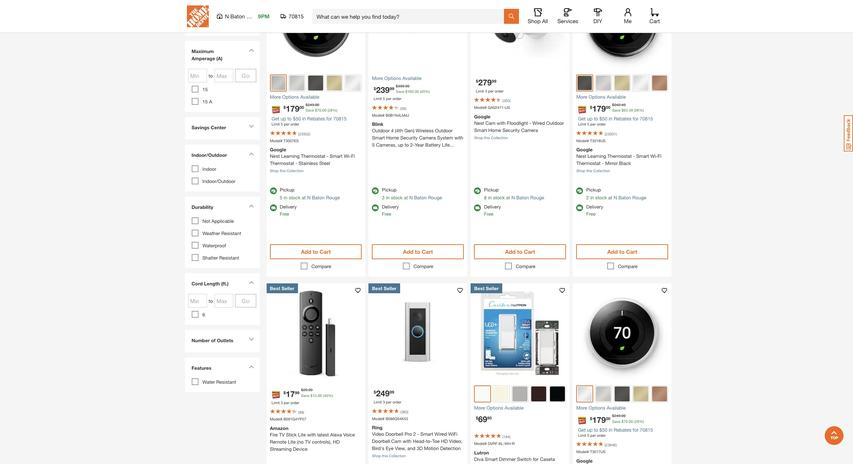 Task type: vqa. For each thing, say whether or not it's contained in the screenshot.
stores
no



Task type: locate. For each thing, give the bounding box(es) containing it.
more options available up 95
[[475, 406, 524, 412]]

3 add to cart from the left
[[506, 249, 536, 255]]

0 horizontal spatial available shipping image
[[372, 205, 379, 212]]

waterproof link
[[203, 243, 226, 249]]

0 horizontal spatial limit 3 per order
[[374, 401, 402, 405]]

fi inside "google nest learning thermostat - smart wi-fi thermostat - stainless steel shop this collection"
[[352, 154, 355, 159]]

lite up (no
[[298, 433, 306, 438]]

cam inside google nest cam with floodlight - wired outdoor smart home security camera shop this collection
[[486, 120, 496, 126]]

1 horizontal spatial 70
[[624, 420, 628, 424]]

ring
[[372, 426, 383, 431]]

1 available for pickup image from the left
[[270, 188, 277, 195]]

shop this collection link down model# ga02411-us
[[475, 136, 508, 140]]

70815 inside 'button'
[[289, 13, 304, 19]]

1 vertical spatial lite
[[288, 440, 296, 445]]

caret icon image inside savings center link
[[249, 125, 254, 128]]

cam inside ring video doorbell pro 2 - smart wired wifi doorbell cam with head-to-toe hd video, bird's eye view, and 3d motion detection shop this collection
[[392, 439, 402, 445]]

%) inside $ 242 . 49 save $ 63 . 49 ( 26 %)
[[640, 108, 644, 113]]

1 stock from the left
[[289, 195, 301, 201]]

cam up the view,
[[392, 439, 402, 445]]

dimmer
[[499, 457, 516, 463]]

1 vertical spatial 249
[[376, 389, 390, 399]]

t3017us
[[590, 450, 606, 455]]

camera down the wireless
[[419, 135, 436, 141]]

0 horizontal spatial available for pickup image
[[372, 188, 379, 195]]

1 free from the left
[[280, 211, 289, 217]]

0 horizontal spatial wired
[[435, 432, 447, 438]]

1 at from the left
[[302, 195, 306, 201]]

best seller for ( 99 )
[[270, 286, 295, 292]]

0 vertical spatial 40
[[421, 89, 425, 94]]

copper image for $ 249 . 00 save $ 70 . 00 ( 28 %)
[[653, 387, 668, 402]]

smart inside the blink outdoor 4 (4th gen) wireless outdoor smart home security camera system with 5 cameras, up to 2-year battery life (black)
[[372, 135, 385, 141]]

pickup
[[280, 187, 295, 193], [382, 187, 397, 193], [484, 187, 499, 193], [587, 187, 601, 193]]

2 go from the top
[[242, 298, 250, 305]]

device
[[293, 447, 308, 453]]

1 add to cart from the left
[[301, 249, 331, 255]]

n baton rouge link for pickup 2 in stock at n baton rouge
[[614, 195, 647, 201]]

) up us
[[510, 99, 511, 103]]

1 vertical spatial 15
[[203, 99, 208, 105]]

shop down model# ga02411-us
[[475, 136, 484, 140]]

0 vertical spatial $ 249 . 00 save $ 70 . 00 ( 28 %)
[[306, 103, 338, 113]]

rebates for black
[[614, 116, 632, 122]]

smart inside "google nest learning thermostat - smart wi-fi thermostat - stainless steel shop this collection"
[[330, 154, 343, 159]]

- inside ring video doorbell pro 2 - smart wired wifi doorbell cam with head-to-toe hd video, bird's eye view, and 3d motion detection shop this collection
[[418, 432, 419, 438]]

rebates for steel
[[308, 116, 325, 122]]

99
[[492, 79, 497, 84], [406, 84, 410, 88], [390, 86, 395, 91], [309, 388, 313, 393], [390, 390, 395, 396], [295, 391, 300, 396], [299, 411, 303, 415]]

6 caret icon image from the top
[[249, 338, 254, 342]]

0 horizontal spatial $ 249 . 00 save $ 70 . 00 ( 28 %)
[[306, 103, 338, 113]]

1 vertical spatial $ 249 . 00 save $ 70 . 00 ( 28 %)
[[613, 414, 644, 424]]

1 horizontal spatial fi
[[658, 154, 662, 159]]

3 delivery from the left
[[484, 204, 501, 210]]

shop inside google nest cam with floodlight - wired outdoor smart home security camera shop this collection
[[475, 136, 484, 140]]

learning down t3018us
[[588, 154, 607, 159]]

polished steel image for nest learning thermostat - smart wi-fi thermostat - stainless steel
[[290, 76, 305, 91]]

with right "system"
[[455, 135, 464, 141]]

model# for model# b091g4yp57
[[270, 418, 283, 422]]

model# left ga02411-
[[475, 105, 487, 110]]

4 n baton rouge link from the left
[[614, 195, 647, 201]]

at for 5 in stock
[[302, 195, 306, 201]]

add to cart for 5 in stock
[[301, 249, 331, 255]]

go for cord length (ft.)
[[242, 298, 250, 305]]

5 inside the blink outdoor 4 (4th gen) wireless outdoor smart home security camera system with 5 cameras, up to 2-year battery life (black)
[[372, 142, 375, 148]]

( inside $ 29 . 99 save $ 12 . 00 ( 40 %) limit 3 per order
[[323, 394, 324, 398]]

2 inside the pickup 2 in stock at n baton rouge
[[587, 195, 589, 201]]

options for model# dvrf-6l-wh-r
[[487, 406, 504, 412]]

0 horizontal spatial cam
[[392, 439, 402, 445]]

70815
[[289, 13, 304, 19], [334, 116, 347, 122], [640, 116, 654, 122], [640, 428, 654, 434]]

limit 3 per order down $ 279 99
[[476, 89, 504, 93]]

stock for 5 in stock
[[289, 195, 301, 201]]

2 compare from the left
[[414, 264, 434, 270]]

1 horizontal spatial wi-
[[651, 154, 658, 159]]

shop this collection link down mirror
[[577, 169, 611, 173]]

0 horizontal spatial 40
[[324, 394, 328, 398]]

99 inside $ 17 99
[[295, 391, 300, 396]]

caret icon image for savings center
[[249, 125, 254, 128]]

40 right 160
[[421, 89, 425, 94]]

pickup inside pickup 3 in stock at n baton rouge
[[382, 187, 397, 193]]

0 vertical spatial wired
[[533, 120, 545, 126]]

best for ( 99 )
[[270, 286, 280, 292]]

copper image
[[653, 76, 668, 91], [653, 387, 668, 402]]

2-
[[411, 142, 415, 148]]

compare for pickup 8 in stock at n baton rouge
[[516, 264, 536, 270]]

more
[[372, 75, 383, 81], [270, 94, 281, 100], [577, 94, 588, 100], [475, 406, 486, 412], [577, 406, 588, 412]]

0 vertical spatial lite
[[298, 433, 306, 438]]

70 for ( 23932 )
[[317, 108, 322, 113]]

What can we help you find today? search field
[[317, 9, 504, 24]]

model# up ring
[[372, 417, 385, 422]]

2 fi from the left
[[658, 154, 662, 159]]

order inside $ 29 . 99 save $ 12 . 00 ( 40 %) limit 3 per order
[[291, 401, 299, 406]]

wi- for nest learning thermostat - smart wi-fi thermostat - mirror black
[[651, 154, 658, 159]]

brass image right mirror black image
[[634, 387, 649, 402]]

1 polished steel image from the left
[[290, 76, 305, 91]]

1 seller from the left
[[282, 286, 295, 292]]

2 available shipping image from the left
[[475, 205, 481, 212]]

google down model# ga02411-us
[[475, 114, 491, 120]]

get for nest learning thermostat - smart wi-fi thermostat - stainless steel
[[272, 116, 280, 122]]

Min text field
[[188, 69, 207, 82]]

nest for nest learning thermostat - smart wi-fi thermostat - mirror black
[[577, 154, 587, 159]]

savings center link
[[188, 121, 256, 136]]

save up '23932' in the top left of the page
[[306, 108, 314, 113]]

0 vertical spatial indoor/outdoor link
[[188, 148, 256, 164]]

this inside google nest learning thermostat - smart wi-fi thermostat - mirror black shop this collection
[[587, 169, 593, 173]]

b086q54k53
[[386, 417, 408, 422]]

order down $ 17 99
[[291, 401, 299, 406]]

save down the 242
[[613, 108, 621, 113]]

15 for 15
[[203, 87, 208, 92]]

1 vertical spatial 49
[[629, 108, 634, 113]]

available for pickup image
[[270, 188, 277, 195], [475, 188, 481, 195]]

1 wi- from the left
[[344, 154, 352, 159]]

0 vertical spatial go button
[[235, 69, 256, 82]]

4 free from the left
[[587, 211, 596, 217]]

1 horizontal spatial $ 249 . 00 save $ 70 . 00 ( 28 %)
[[613, 414, 644, 424]]

3 at from the left
[[507, 195, 511, 201]]

0 horizontal spatial 2
[[414, 432, 416, 438]]

smart inside google nest learning thermostat - smart wi-fi thermostat - mirror black shop this collection
[[637, 154, 650, 159]]

2 15 from the top
[[203, 99, 208, 105]]

0 horizontal spatial tv
[[279, 433, 285, 438]]

google inside "google nest learning thermostat - smart wi-fi thermostat - stainless steel shop this collection"
[[270, 147, 286, 153]]

system
[[437, 135, 454, 141]]

stainless steel image
[[271, 76, 286, 90]]

2 horizontal spatial best
[[475, 286, 485, 292]]

stock for 2 in stock
[[596, 195, 607, 201]]

thermostat down model# t3007es
[[270, 161, 294, 166]]

indoor
[[203, 166, 216, 172]]

0 horizontal spatial 49
[[622, 103, 626, 107]]

available for pickup image
[[372, 188, 379, 195], [577, 188, 584, 195]]

pickup 2 in stock at n baton rouge
[[587, 187, 647, 201]]

2 copper image from the top
[[653, 387, 668, 402]]

life
[[442, 142, 450, 148]]

best seller for ( 360 )
[[372, 286, 397, 292]]

(4th
[[395, 128, 403, 134]]

available shipping image
[[372, 205, 379, 212], [475, 205, 481, 212], [577, 205, 584, 212]]

2 stock from the left
[[391, 195, 403, 201]]

more options available link
[[372, 75, 464, 82], [270, 93, 362, 101], [577, 93, 669, 101], [475, 405, 567, 412], [577, 405, 669, 412]]

$ 249 . 00 save $ 70 . 00 ( 28 %) down mirror black image
[[613, 414, 644, 424]]

google down the model# t3017us
[[577, 459, 593, 465]]

services button
[[557, 8, 579, 25]]

2 learning from the left
[[588, 154, 607, 159]]

go button for maximum amperage (a)
[[235, 69, 256, 82]]

get up to $50 in  rebates for 70815 button up ( 23932 ) at the top
[[272, 116, 347, 122]]

baton for pickup 8 in stock at n baton rouge
[[517, 195, 529, 201]]

get up to $50 in  rebates for 70815 limit 5 per order up the 23931 in the top right of the page
[[579, 116, 654, 127]]

1 horizontal spatial hd
[[441, 439, 448, 445]]

model# for model# t3018us
[[577, 139, 589, 143]]

0 vertical spatial limit 3 per order
[[476, 89, 504, 93]]

detection
[[441, 446, 461, 452]]

1 horizontal spatial best
[[372, 286, 383, 292]]

249 up model# b086q54k53
[[376, 389, 390, 399]]

feedback link image
[[845, 115, 854, 152]]

google nest cam with floodlight - wired outdoor smart home security camera shop this collection
[[475, 114, 564, 140]]

baton inside pickup 8 in stock at n baton rouge
[[517, 195, 529, 201]]

0 vertical spatial go
[[242, 72, 250, 79]]

0 horizontal spatial polished steel image
[[290, 76, 305, 91]]

2 vertical spatial resistant
[[216, 380, 236, 385]]

tv down amazon
[[279, 433, 285, 438]]

2 seller from the left
[[384, 286, 397, 292]]

stainless
[[299, 161, 318, 166]]

camera
[[522, 127, 538, 133], [419, 135, 436, 141]]

available
[[403, 75, 422, 81], [301, 94, 320, 100], [607, 94, 626, 100], [505, 406, 524, 412], [607, 406, 626, 412]]

wired up toe
[[435, 432, 447, 438]]

0 horizontal spatial seller
[[282, 286, 295, 292]]

outdoor 4 (4th gen) wireless outdoor smart home security camera system with 5 cameras, up to 2-year battery life (black) image
[[369, 0, 468, 71]]

up for model# t3018us
[[588, 116, 593, 122]]

per down 239
[[386, 97, 392, 101]]

limit 3 per order for 279
[[476, 89, 504, 93]]

me button
[[617, 8, 639, 25]]

1 vertical spatial indoor/outdoor link
[[203, 179, 236, 184]]

3 pickup from the left
[[484, 187, 499, 193]]

delivery free for 2
[[587, 204, 604, 217]]

2 best seller from the left
[[372, 286, 397, 292]]

doorbell up bird's
[[372, 439, 390, 445]]

2 free from the left
[[382, 211, 392, 217]]

order
[[495, 89, 504, 93], [393, 97, 402, 101], [291, 122, 299, 127], [597, 122, 606, 127], [393, 401, 402, 405], [291, 401, 299, 406], [597, 434, 606, 438]]

1 vertical spatial go button
[[235, 294, 256, 308]]

n for pickup 5 in stock at n baton rouge
[[307, 195, 311, 201]]

n inside the pickup 2 in stock at n baton rouge
[[614, 195, 618, 201]]

2 pickup from the left
[[382, 187, 397, 193]]

collection inside google nest cam with floodlight - wired outdoor smart home security camera shop this collection
[[492, 136, 508, 140]]

1 horizontal spatial best seller
[[372, 286, 397, 292]]

with inside 'amazon fire tv stick lite with latest alexa voice remote lite (no tv controls), hd streaming device'
[[307, 433, 316, 438]]

with inside google nest cam with floodlight - wired outdoor smart home security camera shop this collection
[[497, 120, 506, 126]]

0 vertical spatial 70
[[317, 108, 322, 113]]

(no
[[297, 440, 304, 445]]

fi for nest learning thermostat - smart wi-fi thermostat - mirror black
[[658, 154, 662, 159]]

services
[[558, 18, 579, 24]]

2 add to cart button from the left
[[372, 245, 464, 260]]

more options available link for model# t3017us
[[577, 405, 669, 412]]

and
[[408, 446, 416, 452]]

99 up model# b086q54k53
[[390, 390, 395, 396]]

save inside $ 29 . 99 save $ 12 . 00 ( 40 %) limit 3 per order
[[301, 394, 310, 398]]

baton inside pickup 5 in stock at n baton rouge
[[312, 195, 325, 201]]

more options available link down gray image
[[475, 405, 567, 412]]

this inside "google nest learning thermostat - smart wi-fi thermostat - stainless steel shop this collection"
[[280, 169, 286, 173]]

model# left t3017us on the bottom right of the page
[[577, 450, 589, 455]]

0 vertical spatial max text field
[[215, 69, 233, 82]]

1 vertical spatial tv
[[305, 440, 311, 445]]

$ 29 . 99 save $ 12 . 00 ( 40 %) limit 3 per order
[[272, 388, 333, 406]]

wired inside google nest cam with floodlight - wired outdoor smart home security camera shop this collection
[[533, 120, 545, 126]]

n for pickup 8 in stock at n baton rouge
[[512, 195, 515, 201]]

) for ( 99 )
[[303, 411, 304, 415]]

2 horizontal spatial 249
[[615, 414, 621, 419]]

cam
[[486, 120, 496, 126], [392, 439, 402, 445]]

3 add to cart button from the left
[[475, 245, 567, 260]]

caret icon image for maximum amperage (a)
[[249, 49, 254, 52]]

56
[[402, 106, 406, 111]]

0 vertical spatial copper image
[[653, 76, 668, 91]]

0 vertical spatial home
[[489, 127, 502, 133]]

0 horizontal spatial hd
[[333, 440, 340, 445]]

0 horizontal spatial lite
[[288, 440, 296, 445]]

save down "399"
[[396, 89, 405, 94]]

not
[[203, 218, 210, 224]]

caret icon image inside cord length (ft.) link
[[249, 282, 254, 285]]

4 pickup from the left
[[587, 187, 601, 193]]

3 available shipping image from the left
[[577, 205, 584, 212]]

4 stock from the left
[[596, 195, 607, 201]]

caret icon image inside durability "link"
[[249, 205, 254, 208]]

best
[[270, 286, 280, 292], [372, 286, 383, 292], [475, 286, 485, 292]]

rebates
[[308, 116, 325, 122], [614, 116, 632, 122], [614, 428, 632, 434]]

go down maximum amperage (a) link
[[242, 72, 250, 79]]

1 available for pickup image from the left
[[372, 188, 379, 195]]

camera down the floodlight
[[522, 127, 538, 133]]

caret icon image for features
[[249, 366, 254, 369]]

google link
[[577, 459, 669, 465]]

179 up '23932' in the top left of the page
[[286, 104, 300, 114]]

99 inside $ 279 99
[[492, 79, 497, 84]]

model# up amazon
[[270, 418, 283, 422]]

year
[[415, 142, 424, 148]]

collection for mirror
[[594, 169, 611, 173]]

indoor/outdoor link
[[188, 148, 256, 164], [203, 179, 236, 184]]

1 vertical spatial wired
[[435, 432, 447, 438]]

1 horizontal spatial available for pickup image
[[577, 188, 584, 195]]

2 caret icon image from the top
[[249, 125, 254, 128]]

n for pickup 3 in stock at n baton rouge
[[410, 195, 413, 201]]

learning inside "google nest learning thermostat - smart wi-fi thermostat - stainless steel shop this collection"
[[281, 154, 300, 159]]

0 horizontal spatial wi-
[[344, 154, 352, 159]]

1 horizontal spatial security
[[503, 127, 520, 133]]

wi- for nest learning thermostat - smart wi-fi thermostat - stainless steel
[[344, 154, 352, 159]]

security inside google nest cam with floodlight - wired outdoor smart home security camera shop this collection
[[503, 127, 520, 133]]

nest inside google nest cam with floodlight - wired outdoor smart home security camera shop this collection
[[475, 120, 485, 126]]

1 delivery from the left
[[280, 204, 297, 210]]

rouge for pickup 8 in stock at n baton rouge
[[531, 195, 545, 201]]

all left the services
[[543, 18, 549, 24]]

homekit
[[203, 8, 221, 14]]

limit down $ 249 99
[[374, 401, 382, 405]]

cart link
[[648, 8, 663, 25]]

with left latest
[[307, 433, 316, 438]]

1 available shipping image from the left
[[372, 205, 379, 212]]

stock inside pickup 3 in stock at n baton rouge
[[391, 195, 403, 201]]

$ inside $ 17 99
[[284, 391, 286, 396]]

n inside pickup 8 in stock at n baton rouge
[[512, 195, 515, 201]]

head-
[[413, 439, 426, 445]]

nest inside "google nest learning thermostat - smart wi-fi thermostat - stainless steel shop this collection"
[[270, 154, 280, 159]]

model# for model# ga02411-us
[[475, 105, 487, 110]]

2 vertical spatial 249
[[615, 414, 621, 419]]

1 horizontal spatial all
[[543, 18, 549, 24]]

1 go button from the top
[[235, 69, 256, 82]]

with inside the blink outdoor 4 (4th gen) wireless outdoor smart home security camera system with 5 cameras, up to 2-year battery life (black)
[[455, 135, 464, 141]]

rouge inside pickup 8 in stock at n baton rouge
[[531, 195, 545, 201]]

indoor/outdoor link up indoor link
[[188, 148, 256, 164]]

doorbell
[[386, 432, 404, 438], [372, 439, 390, 445]]

best for ( 360 )
[[372, 286, 383, 292]]

controls),
[[312, 440, 332, 445]]

3 delivery free from the left
[[484, 204, 501, 217]]

1 max text field from the top
[[215, 69, 233, 82]]

pickup inside pickup 5 in stock at n baton rouge
[[280, 187, 295, 193]]

3 seller from the left
[[486, 286, 499, 292]]

1 horizontal spatial white image
[[578, 388, 593, 402]]

model# up blink
[[372, 113, 385, 118]]

at inside the pickup 2 in stock at n baton rouge
[[609, 195, 613, 201]]

3 compare from the left
[[516, 264, 536, 270]]

49 right "63"
[[629, 108, 634, 113]]

1 pickup from the left
[[280, 187, 295, 193]]

limit 3 per order for 249
[[374, 401, 402, 405]]

not applicable
[[203, 218, 234, 224]]

this inside google nest cam with floodlight - wired outdoor smart home security camera shop this collection
[[485, 136, 491, 140]]

add for 2 in stock
[[608, 249, 618, 255]]

polished steel image
[[290, 76, 305, 91], [597, 76, 612, 91]]

1 horizontal spatial wired
[[533, 120, 545, 126]]

fi inside google nest learning thermostat - smart wi-fi thermostat - mirror black shop this collection
[[658, 154, 662, 159]]

model# dvrf-6l-wh-r
[[475, 442, 515, 447]]

40
[[421, 89, 425, 94], [324, 394, 328, 398]]

google inside google nest learning thermostat - smart wi-fi thermostat - mirror black shop this collection
[[577, 147, 593, 153]]

1 go from the top
[[242, 72, 250, 79]]

1 horizontal spatial polished steel image
[[597, 76, 612, 91]]

1 vertical spatial limit 3 per order
[[374, 401, 402, 405]]

2 horizontal spatial outdoor
[[547, 120, 564, 126]]

4 delivery free from the left
[[587, 204, 604, 217]]

2 delivery from the left
[[382, 204, 399, 210]]

3 add from the left
[[506, 249, 516, 255]]

diva smart dimmer switch for caseta smart lighting, 150-watt led, white (dvrf-6l-wh-r) image
[[471, 284, 570, 383]]

delivery free for 3
[[382, 204, 399, 217]]

15
[[203, 87, 208, 92], [203, 99, 208, 105]]

239
[[376, 85, 390, 95]]

rouge for pickup 3 in stock at n baton rouge
[[428, 195, 442, 201]]

collection inside google nest learning thermostat - smart wi-fi thermostat - mirror black shop this collection
[[594, 169, 611, 173]]

shop down model# t3018us
[[577, 169, 586, 173]]

1 best seller from the left
[[270, 286, 295, 292]]

brown image
[[532, 387, 547, 402]]

nest learning thermostat - smart wi-fi thermostat - stainless steel image
[[267, 0, 366, 71]]

%) inside $ 29 . 99 save $ 12 . 00 ( 40 %) limit 3 per order
[[328, 394, 333, 398]]

99 up model# ga02411-us
[[492, 79, 497, 84]]

1 compare from the left
[[312, 264, 331, 270]]

with inside ring video doorbell pro 2 - smart wired wifi doorbell cam with head-to-toe hd video, bird's eye view, and 3d motion detection shop this collection
[[403, 439, 412, 445]]

1 vertical spatial 28
[[636, 420, 640, 424]]

more options available down 'stainless steel' image
[[270, 94, 320, 100]]

delivery free right available shipping icon
[[280, 204, 297, 217]]

0 horizontal spatial 70
[[317, 108, 322, 113]]

1 horizontal spatial tv
[[305, 440, 311, 445]]

15 link
[[203, 87, 208, 92]]

more for model# t3007es
[[270, 94, 281, 100]]

go button down cord length (ft.) link
[[235, 294, 256, 308]]

at for 3 in stock
[[404, 195, 408, 201]]

amperage
[[192, 56, 215, 61]]

0 vertical spatial brass image
[[615, 76, 630, 91]]

n inside pickup 5 in stock at n baton rouge
[[307, 195, 311, 201]]

resistant for shatter resistant
[[219, 255, 239, 261]]

0 vertical spatial security
[[503, 127, 520, 133]]

1 vertical spatial max text field
[[215, 294, 233, 308]]

2 add from the left
[[403, 249, 414, 255]]

at inside pickup 8 in stock at n baton rouge
[[507, 195, 511, 201]]

black image
[[551, 387, 566, 402]]

%) inside $ 239 99 $ 399 . 99 save $ 160 . 00 ( 40 %) limit 5 per order
[[425, 89, 430, 94]]

1 horizontal spatial learning
[[588, 154, 607, 159]]

go button
[[235, 69, 256, 82], [235, 294, 256, 308]]

0 vertical spatial 28
[[329, 108, 333, 113]]

collection down stainless
[[287, 169, 304, 173]]

t3018us
[[590, 139, 606, 143]]

n baton rouge
[[225, 13, 263, 19]]

pickup 3 in stock at n baton rouge
[[382, 187, 442, 201]]

99 inside $ 249 99
[[390, 390, 395, 396]]

1 horizontal spatial 2
[[587, 195, 589, 201]]

smart inside google nest cam with floodlight - wired outdoor smart home security camera shop this collection
[[475, 127, 487, 133]]

99 left 29
[[295, 391, 300, 396]]

2 add to cart from the left
[[403, 249, 433, 255]]

2 delivery free from the left
[[382, 204, 399, 217]]

indoor/outdoor down indoor
[[203, 179, 236, 184]]

) for ( 23846 )
[[616, 444, 617, 448]]

polished steel image for nest learning thermostat - smart wi-fi thermostat - mirror black
[[597, 76, 612, 91]]

0 horizontal spatial security
[[401, 135, 418, 141]]

1 vertical spatial cam
[[392, 439, 402, 445]]

learning for stainless
[[281, 154, 300, 159]]

in
[[302, 116, 306, 122], [609, 116, 613, 122], [284, 195, 288, 201], [386, 195, 390, 201], [488, 195, 492, 201], [591, 195, 594, 201], [609, 428, 613, 434]]

1 vertical spatial 40
[[324, 394, 328, 398]]

add for 5 in stock
[[301, 249, 312, 255]]

1 vertical spatial security
[[401, 135, 418, 141]]

nest cam with floodlight - wired outdoor smart home security camera image
[[471, 0, 570, 71]]

this down model# t3018us
[[587, 169, 593, 173]]

$ 249 . 00 save $ 70 . 00 ( 28 %)
[[306, 103, 338, 113], [613, 414, 644, 424]]

home down ga02411-
[[489, 127, 502, 133]]

7 caret icon image from the top
[[249, 366, 254, 369]]

2 polished steel image from the left
[[597, 76, 612, 91]]

1 horizontal spatial 28
[[636, 420, 640, 424]]

(a)
[[217, 56, 223, 61]]

brass image
[[615, 76, 630, 91], [634, 387, 649, 402]]

70
[[317, 108, 322, 113], [624, 420, 628, 424]]

4 at from the left
[[609, 195, 613, 201]]

3 caret icon image from the top
[[249, 153, 254, 156]]

1 horizontal spatial nest
[[475, 120, 485, 126]]

1 add to cart button from the left
[[270, 245, 362, 260]]

1 n baton rouge link from the left
[[307, 195, 340, 201]]

cam down model# ga02411-us
[[486, 120, 496, 126]]

2 go button from the top
[[235, 294, 256, 308]]

1 caret icon image from the top
[[249, 49, 254, 52]]

23931
[[606, 132, 616, 136]]

1 add from the left
[[301, 249, 312, 255]]

$
[[476, 79, 479, 84], [396, 84, 398, 88], [374, 86, 376, 91], [406, 89, 408, 94], [306, 103, 308, 107], [613, 103, 615, 107], [284, 105, 286, 110], [590, 105, 593, 110], [315, 108, 317, 113], [622, 108, 624, 113], [301, 388, 303, 393], [374, 390, 376, 396], [284, 391, 286, 396], [311, 394, 313, 398], [613, 414, 615, 419], [476, 416, 479, 421], [590, 417, 593, 422], [622, 420, 624, 424]]

at
[[302, 195, 306, 201], [404, 195, 408, 201], [507, 195, 511, 201], [609, 195, 613, 201]]

) up wh-
[[510, 435, 511, 440]]

0 horizontal spatial camera
[[419, 135, 436, 141]]

limit inside $ 29 . 99 save $ 12 . 00 ( 40 %) limit 3 per order
[[272, 401, 280, 406]]

rebates up 23846
[[614, 428, 632, 434]]

doorbell left pro
[[386, 432, 404, 438]]

seller
[[282, 286, 295, 292], [384, 286, 397, 292], [486, 286, 499, 292]]

more options available up the 242
[[577, 94, 626, 100]]

$ 179 00 for nest learning thermostat - smart wi-fi thermostat - stainless steel
[[284, 104, 304, 114]]

0 vertical spatial resistant
[[222, 231, 241, 237]]

wired right the floodlight
[[533, 120, 545, 126]]

2 available for pickup image from the left
[[577, 188, 584, 195]]

1 delivery free from the left
[[280, 204, 297, 217]]

1 horizontal spatial seller
[[384, 286, 397, 292]]

available for model# t3007es
[[301, 94, 320, 100]]

eye
[[386, 446, 394, 452]]

1 vertical spatial go
[[242, 298, 250, 305]]

caret icon image inside maximum amperage (a) link
[[249, 49, 254, 52]]

rouge inside the pickup 2 in stock at n baton rouge
[[633, 195, 647, 201]]

baton inside the pickup 2 in stock at n baton rouge
[[619, 195, 632, 201]]

0 horizontal spatial home
[[387, 135, 399, 141]]

1 horizontal spatial brass image
[[634, 387, 649, 402]]

0 horizontal spatial 28
[[329, 108, 333, 113]]

more options available link up 160
[[372, 75, 464, 82]]

1 vertical spatial resistant
[[219, 255, 239, 261]]

security down gen)
[[401, 135, 418, 141]]

shop this collection link down eye
[[372, 454, 406, 459]]

more for model# t3018us
[[577, 94, 588, 100]]

) up "google nest learning thermostat - smart wi-fi thermostat - stainless steel shop this collection"
[[310, 132, 311, 136]]

per
[[489, 89, 494, 93], [386, 97, 392, 101], [284, 122, 290, 127], [591, 122, 596, 127], [386, 401, 392, 405], [284, 401, 290, 406], [591, 434, 596, 438]]

$50 up ( 23932 ) at the top
[[293, 116, 301, 122]]

2 best from the left
[[372, 286, 383, 292]]

at inside pickup 5 in stock at n baton rouge
[[302, 195, 306, 201]]

stick
[[286, 433, 297, 438]]

up inside the blink outdoor 4 (4th gen) wireless outdoor smart home security camera system with 5 cameras, up to 2-year battery life (black)
[[398, 142, 404, 148]]

3 free from the left
[[484, 211, 494, 217]]

49 up "63"
[[622, 103, 626, 107]]

1 horizontal spatial lite
[[298, 433, 306, 438]]

nest down model# t3007es
[[270, 154, 280, 159]]

1 vertical spatial camera
[[419, 135, 436, 141]]

$ 179 00 for nest learning thermostat - smart wi-fi thermostat - mirror black
[[590, 104, 611, 114]]

1 vertical spatial copper image
[[653, 387, 668, 402]]

wi-
[[344, 154, 352, 159], [651, 154, 658, 159]]

4 caret icon image from the top
[[249, 205, 254, 208]]

0 horizontal spatial best seller
[[270, 286, 295, 292]]

add to cart
[[301, 249, 331, 255], [403, 249, 433, 255], [506, 249, 536, 255], [608, 249, 638, 255]]

2
[[587, 195, 589, 201], [414, 432, 416, 438]]

2 available for pickup image from the left
[[475, 188, 481, 195]]

1 fi from the left
[[352, 154, 355, 159]]

242
[[615, 103, 621, 107]]

at inside pickup 3 in stock at n baton rouge
[[404, 195, 408, 201]]

collection down the floodlight
[[492, 136, 508, 140]]

1 horizontal spatial available shipping image
[[475, 205, 481, 212]]

4 add from the left
[[608, 249, 618, 255]]

pro
[[405, 432, 412, 438]]

b0b1n4lm4j
[[386, 113, 409, 118]]

$ 179 00 down polished steel icon at the bottom of page
[[590, 416, 611, 425]]

get up to $50 in  rebates for 70815 limit 5 per order
[[272, 116, 347, 127], [579, 116, 654, 127], [579, 428, 654, 438]]

add to cart for 3 in stock
[[403, 249, 433, 255]]

more options available for model# t3017us
[[577, 406, 626, 412]]

resistant for water resistant
[[216, 380, 236, 385]]

pickup inside pickup 8 in stock at n baton rouge
[[484, 187, 499, 193]]

save for model# t3017us
[[613, 420, 621, 424]]

n baton rouge link
[[307, 195, 340, 201], [410, 195, 442, 201], [512, 195, 545, 201], [614, 195, 647, 201]]

) up 'b0b1n4lm4j'
[[406, 106, 407, 111]]

1 15 from the top
[[203, 87, 208, 92]]

amazon fire tv stick lite with latest alexa voice remote lite (no tv controls), hd streaming device
[[270, 426, 355, 453]]

this down model# t3007es
[[280, 169, 286, 173]]

up for model# t3007es
[[281, 116, 286, 122]]

order up ( 23846 )
[[597, 434, 606, 438]]

shop down bird's
[[372, 454, 381, 459]]

rouge inside pickup 3 in stock at n baton rouge
[[428, 195, 442, 201]]

4 add to cart from the left
[[608, 249, 638, 255]]

baton
[[231, 13, 245, 19], [312, 195, 325, 201], [414, 195, 427, 201], [517, 195, 529, 201], [619, 195, 632, 201]]

to-
[[426, 439, 433, 445]]

1 horizontal spatial camera
[[522, 127, 538, 133]]

wi- inside "google nest learning thermostat - smart wi-fi thermostat - stainless steel shop this collection"
[[344, 154, 352, 159]]

70815 for model# t3017us
[[640, 428, 654, 434]]

max text field down (a)
[[215, 69, 233, 82]]

model# left t3018us
[[577, 139, 589, 143]]

thermostat down model# t3018us
[[577, 161, 601, 166]]

limit inside $ 239 99 $ 399 . 99 save $ 160 . 00 ( 40 %) limit 5 per order
[[374, 97, 382, 101]]

( 350 )
[[503, 99, 511, 103]]

for for ( 23932 )
[[327, 116, 332, 122]]

179 down polished steel icon at the bottom of page
[[593, 416, 606, 425]]

1 copper image from the top
[[653, 76, 668, 91]]

to inside the blink outdoor 4 (4th gen) wireless outdoor smart home security camera system with 5 cameras, up to 2-year battery life (black)
[[405, 142, 409, 148]]

model# up "lutron"
[[475, 442, 487, 447]]

2 wi- from the left
[[651, 154, 658, 159]]

homekit link
[[203, 8, 221, 14]]

security down the floodlight
[[503, 127, 520, 133]]

video doorbell pro 2 - smart wired wifi doorbell cam with head-to-toe hd video, bird's eye view, and 3d motion detection image
[[369, 284, 468, 383]]

order up ( 56 ) at the left top
[[393, 97, 402, 101]]

shop left the services
[[528, 18, 541, 24]]

3 n baton rouge link from the left
[[512, 195, 545, 201]]

white image up 26
[[634, 76, 649, 91]]

$ 179 00 left the 242
[[590, 104, 611, 114]]

$50 up the 23931 in the top right of the page
[[600, 116, 608, 122]]

0 vertical spatial 2
[[587, 195, 589, 201]]

white image
[[346, 76, 361, 91], [634, 76, 649, 91], [578, 388, 593, 402]]

mirror black image
[[309, 76, 324, 91], [578, 76, 593, 90]]

1 horizontal spatial limit 3 per order
[[476, 89, 504, 93]]

pickup for 8
[[484, 187, 499, 193]]

caret icon image
[[249, 49, 254, 52], [249, 125, 254, 128], [249, 153, 254, 156], [249, 205, 254, 208], [249, 282, 254, 285], [249, 338, 254, 342], [249, 366, 254, 369]]

compare
[[312, 264, 331, 270], [414, 264, 434, 270], [516, 264, 536, 270], [618, 264, 638, 270]]

3 stock from the left
[[494, 195, 505, 201]]

save down 29
[[301, 394, 310, 398]]

1 learning from the left
[[281, 154, 300, 159]]

delivery for 8
[[484, 204, 501, 210]]

learning inside google nest learning thermostat - smart wi-fi thermostat - mirror black shop this collection
[[588, 154, 607, 159]]

me
[[624, 18, 632, 24]]

stock for 8 in stock
[[494, 195, 505, 201]]

1 horizontal spatial outdoor
[[435, 128, 453, 134]]

model# t3007es
[[270, 139, 299, 143]]

) up google nest learning thermostat - smart wi-fi thermostat - mirror black shop this collection
[[616, 132, 617, 136]]

resistant
[[222, 231, 241, 237], [219, 255, 239, 261], [216, 380, 236, 385]]

weather
[[203, 231, 220, 237]]

in inside pickup 5 in stock at n baton rouge
[[284, 195, 288, 201]]

collection for security
[[492, 136, 508, 140]]

2 horizontal spatial nest
[[577, 154, 587, 159]]

model# left t3007es in the top left of the page
[[270, 139, 283, 143]]

2 at from the left
[[404, 195, 408, 201]]

free down pickup 3 in stock at n baton rouge at the top of page
[[382, 211, 392, 217]]

1 horizontal spatial home
[[489, 127, 502, 133]]

Max text field
[[215, 69, 233, 82], [215, 294, 233, 308]]

179 for nest learning thermostat - smart wi-fi thermostat - stainless steel
[[286, 104, 300, 114]]

battery
[[426, 142, 441, 148]]

( inside $ 242 . 49 save $ 63 . 49 ( 26 %)
[[635, 108, 636, 113]]

more options available for model# dvrf-6l-wh-r
[[475, 406, 524, 412]]

seller for ( 360 )
[[384, 286, 397, 292]]

pickup inside the pickup 2 in stock at n baton rouge
[[587, 187, 601, 193]]

free down the pickup 2 in stock at n baton rouge
[[587, 211, 596, 217]]

1 best from the left
[[270, 286, 280, 292]]

2 max text field from the top
[[215, 294, 233, 308]]

order up ( 23932 ) at the top
[[291, 122, 299, 127]]

add to cart button for 2 in stock
[[577, 245, 669, 260]]

length
[[204, 281, 220, 287]]

00 inside $ 29 . 99 save $ 12 . 00 ( 40 %) limit 3 per order
[[318, 394, 322, 398]]

2 n baton rouge link from the left
[[410, 195, 442, 201]]

fire tv stick lite with latest alexa voice remote lite (no tv controls), hd streaming device image
[[267, 284, 366, 383]]

15 up 15 a
[[203, 87, 208, 92]]

0 vertical spatial 249
[[308, 103, 314, 107]]

delivery down pickup 3 in stock at n baton rouge at the top of page
[[382, 204, 399, 210]]

lite down stick
[[288, 440, 296, 445]]

5 caret icon image from the top
[[249, 282, 254, 285]]

$ inside $ 69 95
[[476, 416, 479, 421]]

up up the model# t3017us
[[588, 428, 593, 434]]

stock inside the pickup 2 in stock at n baton rouge
[[596, 195, 607, 201]]

maximum amperage (a)
[[192, 48, 223, 61]]

4 add to cart button from the left
[[577, 245, 669, 260]]

4 compare from the left
[[618, 264, 638, 270]]

nest down model# t3018us
[[577, 154, 587, 159]]

learning
[[281, 154, 300, 159], [588, 154, 607, 159]]

4 delivery from the left
[[587, 204, 604, 210]]

1 horizontal spatial 40
[[421, 89, 425, 94]]

shop down model# t3007es
[[270, 169, 279, 173]]

caret icon image for durability
[[249, 205, 254, 208]]

go button for cord length (ft.)
[[235, 294, 256, 308]]

stock inside pickup 8 in stock at n baton rouge
[[494, 195, 505, 201]]

black
[[620, 161, 632, 166]]

1 vertical spatial 70
[[624, 420, 628, 424]]

collection
[[492, 136, 508, 140], [287, 169, 304, 173], [594, 169, 611, 173], [389, 454, 406, 459]]

collection inside "google nest learning thermostat - smart wi-fi thermostat - stainless steel shop this collection"
[[287, 169, 304, 173]]

1 horizontal spatial 249
[[376, 389, 390, 399]]



Task type: describe. For each thing, give the bounding box(es) containing it.
brass image
[[327, 76, 342, 91]]

shop inside ring video doorbell pro 2 - smart wired wifi doorbell cam with head-to-toe hd video, bird's eye view, and 3d motion detection shop this collection
[[372, 454, 381, 459]]

order inside $ 239 99 $ 399 . 99 save $ 160 . 00 ( 40 %) limit 5 per order
[[393, 97, 402, 101]]

limit up model# t3018us
[[579, 122, 587, 127]]

shatter
[[203, 255, 218, 261]]

(black)
[[372, 149, 387, 155]]

diva
[[475, 457, 484, 463]]

lutron diva smart dimmer switch for caseta smart lighting, 150-watt led, whit
[[475, 451, 555, 465]]

free for 2
[[587, 211, 596, 217]]

$50 up ( 23846 )
[[600, 428, 608, 434]]

add for 3 in stock
[[403, 249, 414, 255]]

249 for model# t3017us
[[615, 414, 621, 419]]

smart inside ring video doorbell pro 2 - smart wired wifi doorbell cam with head-to-toe hd video, bird's eye view, and 3d motion detection shop this collection
[[421, 432, 434, 438]]

3 best seller from the left
[[475, 286, 499, 292]]

29
[[303, 388, 308, 393]]

caseta
[[540, 457, 555, 463]]

Min text field
[[188, 294, 207, 308]]

in inside pickup 8 in stock at n baton rouge
[[488, 195, 492, 201]]

23932
[[299, 132, 310, 136]]

for for ( 23931 )
[[633, 116, 639, 122]]

model# t3018us
[[577, 139, 606, 143]]

(ft.)
[[221, 281, 229, 287]]

caret icon image for number of outlets
[[249, 338, 254, 342]]

number of outlets
[[192, 338, 234, 344]]

$ 17 99
[[284, 390, 300, 399]]

features
[[192, 366, 212, 372]]

n baton rouge link for pickup 8 in stock at n baton rouge
[[512, 195, 545, 201]]

shop this collection link for mirror
[[577, 169, 611, 173]]

options for model# t3018us
[[589, 94, 606, 100]]

b091g4yp57
[[284, 418, 307, 422]]

pickup for 5
[[280, 187, 295, 193]]

$ 249 99
[[374, 389, 395, 399]]

40 inside $ 239 99 $ 399 . 99 save $ 160 . 00 ( 40 %) limit 5 per order
[[421, 89, 425, 94]]

shop all
[[528, 18, 549, 24]]

baton for pickup 3 in stock at n baton rouge
[[414, 195, 427, 201]]

0 vertical spatial indoor/outdoor
[[192, 152, 227, 158]]

compare for pickup 2 in stock at n baton rouge
[[618, 264, 638, 270]]

copper image for $ 242 . 49 save $ 63 . 49 ( 26 %)
[[653, 76, 668, 91]]

limit down 279
[[476, 89, 484, 93]]

5 inside $ 239 99 $ 399 . 99 save $ 160 . 00 ( 40 %) limit 5 per order
[[383, 97, 385, 101]]

delivery for 2
[[587, 204, 604, 210]]

%) for model# t3007es
[[333, 108, 338, 113]]

more for model# t3017us
[[577, 406, 588, 412]]

mirror black image
[[615, 387, 630, 402]]

order up the 23931 in the top right of the page
[[597, 122, 606, 127]]

n baton rouge link for pickup 5 in stock at n baton rouge
[[307, 195, 340, 201]]

) for ( 23932 )
[[310, 132, 311, 136]]

shop this collection link for stainless
[[270, 169, 304, 173]]

white image
[[476, 388, 490, 402]]

mirror
[[606, 161, 618, 166]]

the home depot logo image
[[187, 5, 209, 27]]

more options available link for model# t3018us
[[577, 93, 669, 101]]

pickup 5 in stock at n baton rouge
[[280, 187, 340, 201]]

for inside lutron diva smart dimmer switch for caseta smart lighting, 150-watt led, whit
[[533, 457, 539, 463]]

+ view all link
[[188, 18, 256, 32]]

0 horizontal spatial outdoor
[[372, 128, 390, 134]]

8
[[484, 195, 487, 201]]

available for model# t3018us
[[607, 94, 626, 100]]

cameras,
[[376, 142, 397, 148]]

cord
[[192, 281, 203, 287]]

get up to $50 in  rebates for 70815 limit 5 per order up ( 23846 )
[[579, 428, 654, 438]]

in inside pickup 3 in stock at n baton rouge
[[386, 195, 390, 201]]

28 for ( 23846 )
[[636, 420, 640, 424]]

model# ga02411-us
[[475, 105, 511, 110]]

99 right "399"
[[406, 84, 410, 88]]

per inside $ 29 . 99 save $ 12 . 00 ( 40 %) limit 3 per order
[[284, 401, 290, 406]]

179 for nest learning thermostat - smart wi-fi thermostat - mirror black
[[593, 104, 606, 114]]

$ 249 . 00 save $ 70 . 00 ( 28 %) for ( 23846 )
[[613, 414, 644, 424]]

get up to $50 in  rebates for 70815 button for mirror
[[579, 116, 654, 122]]

water resistant link
[[203, 380, 236, 385]]

home inside google nest cam with floodlight - wired outdoor smart home security camera shop this collection
[[489, 127, 502, 133]]

hd inside ring video doorbell pro 2 - smart wired wifi doorbell cam with head-to-toe hd video, bird's eye view, and 3d motion detection shop this collection
[[441, 439, 448, 445]]

streaming
[[270, 447, 292, 453]]

savings center
[[192, 125, 226, 131]]

steel
[[320, 161, 330, 166]]

fire
[[270, 433, 278, 438]]

collection inside ring video doorbell pro 2 - smart wired wifi doorbell cam with head-to-toe hd video, bird's eye view, and 3d motion detection shop this collection
[[389, 454, 406, 459]]

stock for 3 in stock
[[391, 195, 403, 201]]

wired inside ring video doorbell pro 2 - smart wired wifi doorbell cam with head-to-toe hd video, bird's eye view, and 3d motion detection shop this collection
[[435, 432, 447, 438]]

2 horizontal spatial white image
[[634, 76, 649, 91]]

15 a link
[[203, 99, 212, 105]]

at for 8 in stock
[[507, 195, 511, 201]]

per down $ 279 99
[[489, 89, 494, 93]]

get up to $50 in  rebates for 70815 button up ( 23846 )
[[579, 428, 654, 434]]

available for pickup image for 3 in stock
[[372, 188, 379, 195]]

gray image
[[513, 387, 528, 402]]

available for pickup image for 5 in stock
[[270, 188, 277, 195]]

r
[[513, 442, 515, 447]]

shop for nest cam with floodlight - wired outdoor smart home security camera
[[475, 136, 484, 140]]

add to cart for 8 in stock
[[506, 249, 536, 255]]

add to cart button for 3 in stock
[[372, 245, 464, 260]]

led,
[[529, 464, 540, 465]]

rouge for pickup 5 in stock at n baton rouge
[[326, 195, 340, 201]]

polished steel image
[[597, 387, 612, 402]]

google for nest learning thermostat - smart wi-fi thermostat - stainless steel
[[270, 147, 286, 153]]

shop this collection link for cam
[[372, 454, 406, 459]]

model# b091g4yp57
[[270, 418, 307, 422]]

free for 3
[[382, 211, 392, 217]]

0 horizontal spatial all
[[208, 22, 213, 28]]

nest learning thermostat - smart wi-fi thermostat - white image
[[573, 284, 672, 383]]

nest learning thermostat - smart wi-fi thermostat - mirror black image
[[573, 0, 672, 71]]

resistant for weather resistant
[[222, 231, 241, 237]]

blink
[[372, 121, 384, 127]]

17
[[286, 390, 295, 399]]

wifi
[[449, 432, 458, 438]]

23846
[[606, 444, 616, 448]]

per inside $ 239 99 $ 399 . 99 save $ 160 . 00 ( 40 %) limit 5 per order
[[386, 97, 392, 101]]

available shipping image for 8 in stock
[[475, 205, 481, 212]]

indoor link
[[203, 166, 216, 172]]

weather resistant link
[[203, 231, 241, 237]]

maximum
[[192, 48, 214, 54]]

this for nest cam with floodlight - wired outdoor smart home security camera
[[485, 136, 491, 140]]

+ view all
[[192, 22, 213, 28]]

360
[[402, 410, 408, 415]]

lutron
[[475, 451, 489, 456]]

compare for pickup 5 in stock at n baton rouge
[[312, 264, 331, 270]]

184
[[504, 435, 510, 440]]

save inside $ 239 99 $ 399 . 99 save $ 160 . 00 ( 40 %) limit 5 per order
[[396, 89, 405, 94]]

$ inside $ 279 99
[[476, 79, 479, 84]]

350
[[504, 99, 510, 103]]

durability link
[[188, 200, 256, 216]]

at for 2 in stock
[[609, 195, 613, 201]]

security inside the blink outdoor 4 (4th gen) wireless outdoor smart home security camera system with 5 cameras, up to 2-year battery life (black)
[[401, 135, 418, 141]]

available shipping image
[[270, 205, 277, 212]]

delivery for 3
[[382, 204, 399, 210]]

get for nest learning thermostat - smart wi-fi thermostat - mirror black
[[579, 116, 586, 122]]

1 horizontal spatial 49
[[629, 108, 634, 113]]

baton for pickup 5 in stock at n baton rouge
[[312, 195, 325, 201]]

pickup for 3
[[382, 187, 397, 193]]

model# for model# t3007es
[[270, 139, 283, 143]]

more options available link for model# t3007es
[[270, 93, 362, 101]]

order up ( 350 ) in the top right of the page
[[495, 89, 504, 93]]

blink outdoor 4 (4th gen) wireless outdoor smart home security camera system with 5 cameras, up to 2-year battery life (black)
[[372, 121, 464, 155]]

+
[[192, 22, 195, 28]]

collection for stainless
[[287, 169, 304, 173]]

alexa
[[330, 433, 342, 438]]

( inside $ 239 99 $ 399 . 99 save $ 160 . 00 ( 40 %) limit 5 per order
[[420, 89, 421, 94]]

per up the model# t3017us
[[591, 434, 596, 438]]

shop this collection link for security
[[475, 136, 508, 140]]

compare for pickup 3 in stock at n baton rouge
[[414, 264, 434, 270]]

wh-
[[505, 442, 513, 447]]

per up model# t3018us
[[591, 122, 596, 127]]

40 inside $ 29 . 99 save $ 12 . 00 ( 40 %) limit 3 per order
[[324, 394, 328, 398]]

gen)
[[405, 128, 415, 134]]

0 horizontal spatial mirror black image
[[309, 76, 324, 91]]

cart for pickup 8 in stock at n baton rouge
[[524, 249, 536, 255]]

save for model# t3007es
[[306, 108, 314, 113]]

70 for ( 23846 )
[[624, 420, 628, 424]]

watt
[[518, 464, 528, 465]]

shatter resistant
[[203, 255, 239, 261]]

more options available up "399"
[[372, 75, 422, 81]]

) for ( 184 )
[[510, 435, 511, 440]]

remote
[[270, 440, 287, 445]]

model# b086q54k53
[[372, 417, 408, 422]]

99 up b091g4yp57
[[299, 411, 303, 415]]

limit up the model# t3017us
[[579, 434, 587, 438]]

cord length (ft.) link
[[188, 277, 256, 293]]

( 23931 )
[[605, 132, 617, 136]]

water resistant
[[203, 380, 236, 385]]

savings
[[192, 125, 210, 131]]

video,
[[450, 439, 463, 445]]

1 vertical spatial doorbell
[[372, 439, 390, 445]]

available for model# t3017us
[[607, 406, 626, 412]]

3 inside $ 29 . 99 save $ 12 . 00 ( 40 %) limit 3 per order
[[281, 401, 283, 406]]

shop for nest learning thermostat - smart wi-fi thermostat - stainless steel
[[270, 169, 279, 173]]

1 vertical spatial brass image
[[634, 387, 649, 402]]

99 inside $ 29 . 99 save $ 12 . 00 ( 40 %) limit 3 per order
[[309, 388, 313, 393]]

shop inside button
[[528, 18, 541, 24]]

pickup 8 in stock at n baton rouge
[[484, 187, 545, 201]]

floodlight
[[507, 120, 529, 126]]

more for model# dvrf-6l-wh-r
[[475, 406, 486, 412]]

$ 249 . 00 save $ 70 . 00 ( 28 %) for ( 23932 )
[[306, 103, 338, 113]]

limit up model# t3007es
[[272, 122, 280, 127]]

%) for model# t3017us
[[640, 420, 644, 424]]

$ inside $ 249 99
[[374, 390, 376, 396]]

home inside the blink outdoor 4 (4th gen) wireless outdoor smart home security camera system with 5 cameras, up to 2-year battery life (black)
[[387, 135, 399, 141]]

6 link
[[203, 312, 205, 318]]

shatter resistant link
[[203, 255, 239, 261]]

99 left "399"
[[390, 86, 395, 91]]

google nest learning thermostat - smart wi-fi thermostat - mirror black shop this collection
[[577, 147, 662, 173]]

hd inside 'amazon fire tv stick lite with latest alexa voice remote lite (no tv controls), hd streaming device'
[[333, 440, 340, 445]]

0 horizontal spatial brass image
[[615, 76, 630, 91]]

- inside google nest cam with floodlight - wired outdoor smart home security camera shop this collection
[[530, 120, 532, 126]]

outdoor inside google nest cam with floodlight - wired outdoor smart home security camera shop this collection
[[547, 120, 564, 126]]

70815 for model# t3018us
[[640, 116, 654, 122]]

available for model# dvrf-6l-wh-r
[[505, 406, 524, 412]]

of
[[211, 338, 216, 344]]

applicable
[[212, 218, 234, 224]]

0 horizontal spatial white image
[[346, 76, 361, 91]]

add to cart button for 8 in stock
[[475, 245, 567, 260]]

160
[[408, 89, 414, 94]]

cart for pickup 5 in stock at n baton rouge
[[320, 249, 331, 255]]

light almond image
[[494, 387, 509, 402]]

number of outlets link
[[188, 334, 256, 350]]

camera inside the blink outdoor 4 (4th gen) wireless outdoor smart home security camera system with 5 cameras, up to 2-year battery life (black)
[[419, 135, 436, 141]]

( 23932 )
[[298, 132, 311, 136]]

00 inside $ 239 99 $ 399 . 99 save $ 160 . 00 ( 40 %) limit 5 per order
[[415, 89, 419, 94]]

) for ( 350 )
[[510, 99, 511, 103]]

cart for pickup 2 in stock at n baton rouge
[[627, 249, 638, 255]]

0 vertical spatial 49
[[622, 103, 626, 107]]

t3007es
[[284, 139, 299, 143]]

3 best from the left
[[475, 286, 485, 292]]

dvrf-
[[488, 442, 499, 447]]

per down $ 249 99
[[386, 401, 392, 405]]

order up 360
[[393, 401, 402, 405]]

model# for model# b086q54k53
[[372, 417, 385, 422]]

95
[[488, 416, 492, 421]]

wireless
[[416, 128, 434, 134]]

get up to $50 in  rebates for 70815 button for stainless
[[272, 116, 347, 122]]

4
[[391, 128, 394, 134]]

2 inside ring video doorbell pro 2 - smart wired wifi doorbell cam with head-to-toe hd video, bird's eye view, and 3d motion detection shop this collection
[[414, 432, 416, 438]]

this inside ring video doorbell pro 2 - smart wired wifi doorbell cam with head-to-toe hd video, bird's eye view, and 3d motion detection shop this collection
[[382, 454, 388, 459]]

$50 for mirror
[[600, 116, 608, 122]]

0 vertical spatial tv
[[279, 433, 285, 438]]

available for pickup image for 8 in stock
[[475, 188, 481, 195]]

1 horizontal spatial mirror black image
[[578, 76, 593, 90]]

number
[[192, 338, 210, 344]]

) for ( 23931 )
[[616, 132, 617, 136]]

camera inside google nest cam with floodlight - wired outdoor smart home security camera shop this collection
[[522, 127, 538, 133]]

150-
[[508, 464, 518, 465]]

thermostat up black
[[608, 154, 632, 159]]

( 184 )
[[503, 435, 511, 440]]

seller for ( 99 )
[[282, 286, 295, 292]]

in inside the pickup 2 in stock at n baton rouge
[[591, 195, 594, 201]]

1 vertical spatial indoor/outdoor
[[203, 179, 236, 184]]

6
[[203, 312, 205, 318]]

learning for mirror
[[588, 154, 607, 159]]

5 inside pickup 5 in stock at n baton rouge
[[280, 195, 283, 201]]

get up to $50 in  rebates for 70815 limit 5 per order for stainless
[[272, 116, 347, 127]]

up for model# t3017us
[[588, 428, 593, 434]]

$ 242 . 49 save $ 63 . 49 ( 26 %)
[[613, 103, 644, 113]]

get up the model# t3017us
[[579, 428, 586, 434]]

28 for ( 23932 )
[[329, 108, 333, 113]]

get up to $50 in  rebates for 70815 limit 5 per order for mirror
[[579, 116, 654, 127]]

all inside button
[[543, 18, 549, 24]]

3 inside pickup 3 in stock at n baton rouge
[[382, 195, 385, 201]]

cart for pickup 3 in stock at n baton rouge
[[422, 249, 433, 255]]

more options available for model# t3018us
[[577, 94, 626, 100]]

per up model# t3007es
[[284, 122, 290, 127]]

durability
[[192, 205, 213, 210]]

maximum amperage (a) link
[[188, 44, 256, 67]]

amazon
[[270, 426, 289, 432]]

0 vertical spatial doorbell
[[386, 432, 404, 438]]

rouge for pickup 2 in stock at n baton rouge
[[633, 195, 647, 201]]

thermostat up stainless
[[301, 154, 326, 159]]

google nest learning thermostat - smart wi-fi thermostat - stainless steel shop this collection
[[270, 147, 355, 173]]

$ 239 99 $ 399 . 99 save $ 160 . 00 ( 40 %) limit 5 per order
[[374, 84, 430, 101]]



